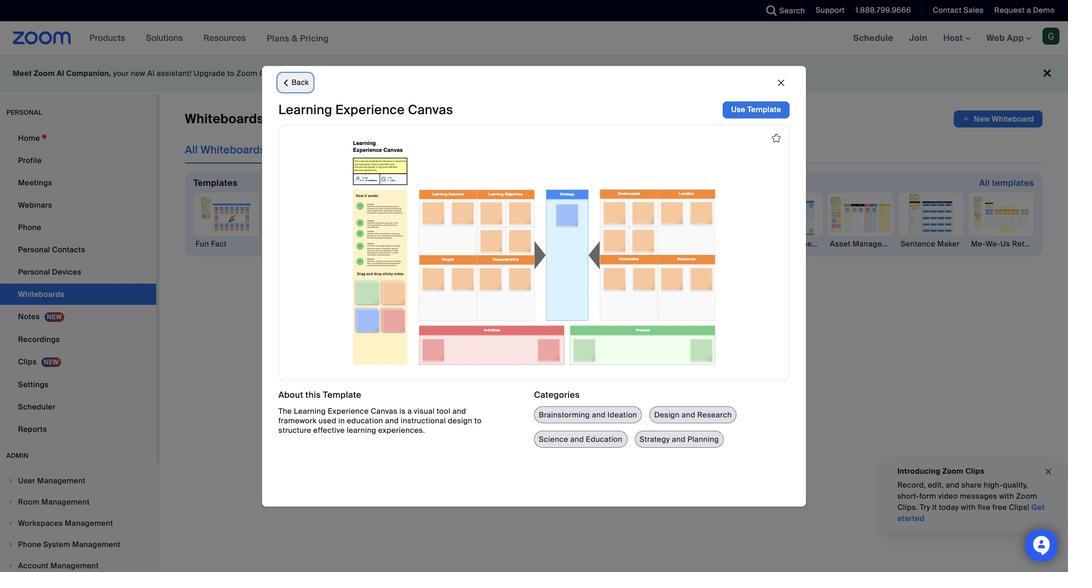 Task type: describe. For each thing, give the bounding box(es) containing it.
laboratory
[[689, 239, 728, 249]]

get
[[1032, 503, 1045, 512]]

reports
[[18, 425, 47, 434]]

clips!
[[1009, 503, 1030, 512]]

it
[[933, 503, 937, 512]]

a inside button
[[617, 239, 621, 249]]

me-we-us retrospective element
[[969, 239, 1063, 249]]

request
[[995, 5, 1025, 15]]

and inside meet zoom ai companion, footer
[[291, 69, 305, 78]]

collaborate
[[615, 314, 686, 330]]

maker
[[938, 239, 960, 249]]

personal
[[6, 108, 42, 117]]

new
[[590, 371, 606, 381]]

show and tell with a twist element
[[546, 239, 642, 249]]

marketing
[[362, 239, 398, 249]]

phone link
[[0, 217, 156, 238]]

join
[[910, 32, 928, 44]]

cynefin framework button
[[758, 193, 829, 249]]

research
[[698, 411, 732, 420]]

design
[[448, 416, 473, 426]]

to right upgrade
[[227, 69, 234, 78]]

and inside record, edit, and share high-quality, short-form video messages with zoom clips. try it today with five free clips!
[[946, 481, 960, 490]]

learning inside the learning experience canvas is a visual tool and framework used in education and instructional design to structure effective learning experiences.
[[294, 407, 326, 416]]

1.888.799.9666 button up schedule link
[[856, 5, 911, 15]]

settings link
[[0, 374, 156, 396]]

learning experience canvas button
[[264, 193, 370, 249]]

new whiteboard button
[[570, 368, 658, 385]]

asset management
[[830, 239, 901, 249]]

new whiteboard
[[590, 371, 650, 381]]

cost.
[[469, 69, 487, 78]]

profile link
[[0, 150, 156, 171]]

close image
[[1045, 466, 1053, 478]]

is
[[400, 407, 406, 416]]

planner
[[646, 239, 674, 249]]

contact sales
[[933, 5, 984, 15]]

templates
[[194, 178, 238, 189]]

pricing
[[300, 33, 329, 44]]

scheduler
[[18, 402, 56, 412]]

used
[[319, 416, 337, 426]]

short-
[[898, 492, 920, 501]]

strategy
[[640, 435, 670, 445]]

try
[[920, 503, 931, 512]]

all for all templates
[[980, 178, 990, 189]]

laboratory report
[[689, 239, 755, 249]]

and right design
[[682, 411, 696, 420]]

today
[[939, 503, 959, 512]]

learning experience canvas element
[[264, 239, 370, 249]]

template detail image
[[279, 125, 790, 381]]

fun
[[196, 239, 209, 249]]

learning experience canvas inside button
[[266, 239, 370, 249]]

masterpiece.
[[624, 340, 672, 349]]

canvas inside the learning experience canvas is a visual tool and framework used in education and instructional design to structure effective learning experiences.
[[371, 407, 398, 416]]

0 vertical spatial experience
[[336, 102, 405, 118]]

devices
[[52, 267, 81, 277]]

show
[[548, 239, 568, 249]]

1 horizontal spatial with
[[961, 503, 976, 512]]

the learning experience canvas is a visual tool and framework used in education and instructional design to structure effective learning experiences.
[[279, 407, 482, 436]]

&
[[292, 33, 298, 44]]

personal menu menu
[[0, 128, 156, 441]]

with inside button
[[600, 239, 615, 249]]

time
[[569, 340, 585, 349]]

3 ai from the left
[[358, 69, 365, 78]]

quality,
[[1003, 481, 1028, 490]]

demo
[[1034, 5, 1055, 15]]

profile
[[18, 156, 42, 165]]

create and collaborate
[[542, 314, 686, 330]]

weekly planner element
[[617, 239, 682, 249]]

add image
[[578, 371, 586, 382]]

whiteboards for my
[[346, 143, 411, 157]]

planning
[[688, 435, 719, 445]]

a left demo
[[1027, 5, 1032, 15]]

cynefin framework element
[[758, 239, 829, 249]]

back
[[292, 78, 309, 87]]

all whiteboards
[[185, 143, 266, 157]]

sentence maker element
[[899, 239, 964, 249]]

your
[[113, 69, 129, 78]]

all templates button
[[980, 175, 1035, 192]]

weekly schedule element
[[476, 239, 541, 249]]

contact sales link up the 'meetings' navigation on the top of the page
[[933, 5, 984, 15]]

schedule inside the 'meetings' navigation
[[854, 32, 894, 44]]

we-
[[986, 239, 1001, 249]]

tell
[[586, 239, 598, 249]]

plans
[[267, 33, 289, 44]]

framework
[[789, 239, 829, 249]]

brainstorming and ideation
[[539, 411, 637, 420]]

no
[[420, 69, 429, 78]]

admin
[[6, 452, 29, 460]]

meet zoom ai companion, footer
[[0, 55, 1069, 92]]

sentence
[[901, 239, 936, 249]]

2 ai from the left
[[147, 69, 155, 78]]

personal contacts link
[[0, 239, 156, 260]]

asset
[[830, 239, 851, 249]]

request a demo
[[995, 5, 1055, 15]]

1 vertical spatial clips
[[966, 467, 985, 476]]

share
[[962, 481, 982, 490]]

record,
[[898, 481, 926, 490]]

learning inside button
[[266, 239, 298, 249]]

meet zoom ai companion, your new ai assistant! upgrade to zoom one pro and get access to ai companion at no additional cost.
[[13, 69, 489, 78]]

started
[[898, 514, 925, 524]]

zoom logo image
[[13, 31, 71, 45]]

1.888.799.9666 button up join
[[848, 0, 914, 21]]

1.888.799.9666
[[856, 5, 911, 15]]

and right the strategy
[[672, 435, 686, 445]]

class
[[426, 239, 446, 249]]

back button
[[279, 74, 313, 91]]

2 horizontal spatial with
[[1000, 492, 1015, 501]]



Task type: locate. For each thing, give the bounding box(es) containing it.
weekly planner button
[[617, 193, 682, 249]]

with down messages
[[961, 503, 976, 512]]

ideation
[[608, 411, 637, 420]]

education
[[347, 416, 383, 426]]

personal down the phone
[[18, 245, 50, 255]]

it's time to make a masterpiece.
[[556, 340, 672, 349]]

edit,
[[928, 481, 944, 490]]

1 ai from the left
[[57, 69, 64, 78]]

weekly planner
[[619, 239, 674, 249]]

home
[[18, 133, 40, 143]]

whiteboards up templates
[[201, 143, 266, 157]]

0 horizontal spatial schedule
[[505, 239, 540, 249]]

digital marketing canvas button
[[335, 193, 427, 249]]

schedule link
[[846, 21, 902, 55]]

sales
[[964, 5, 984, 15]]

all for all whiteboards
[[185, 143, 198, 157]]

and left is
[[385, 416, 399, 426]]

support
[[816, 5, 845, 15]]

all inside tab list
[[185, 143, 198, 157]]

plans & pricing
[[267, 33, 329, 44]]

a right make
[[618, 340, 622, 349]]

cynefin framework
[[760, 239, 829, 249]]

experience inside button
[[300, 239, 341, 249]]

about this template
[[279, 390, 362, 401]]

0 vertical spatial clips
[[18, 357, 37, 367]]

experience
[[336, 102, 405, 118], [300, 239, 341, 249], [328, 407, 369, 416]]

management
[[853, 239, 901, 249]]

tool
[[437, 407, 451, 416]]

all templates
[[980, 178, 1035, 189]]

2 vertical spatial learning
[[294, 407, 326, 416]]

and up back
[[291, 69, 305, 78]]

0 horizontal spatial with
[[600, 239, 615, 249]]

whiteboards for all
[[201, 143, 266, 157]]

to right time
[[587, 340, 594, 349]]

0 vertical spatial learning
[[279, 102, 332, 118]]

digital
[[337, 239, 360, 249]]

at
[[411, 69, 418, 78]]

schedule inside button
[[505, 239, 540, 249]]

scheduler link
[[0, 397, 156, 418]]

add to starred image
[[772, 134, 781, 142]]

with up free
[[1000, 492, 1015, 501]]

zoom up clips!
[[1017, 492, 1038, 501]]

0 vertical spatial schedule
[[854, 32, 894, 44]]

ai
[[57, 69, 64, 78], [147, 69, 155, 78], [358, 69, 365, 78]]

schedule down "1.888.799.9666"
[[854, 32, 894, 44]]

clips.
[[898, 503, 918, 512]]

clips inside personal menu menu
[[18, 357, 37, 367]]

recordings
[[18, 335, 60, 344]]

1 horizontal spatial ai
[[147, 69, 155, 78]]

weekly inside button
[[478, 239, 503, 249]]

1 vertical spatial template
[[323, 390, 362, 401]]

zoom up 'edit,'
[[943, 467, 964, 476]]

a inside the learning experience canvas is a visual tool and framework used in education and instructional design to structure effective learning experiences.
[[408, 407, 412, 416]]

tabs of all whiteboard page tab list
[[185, 136, 650, 164]]

high-
[[984, 481, 1003, 490]]

clips up share
[[966, 467, 985, 476]]

2 horizontal spatial ai
[[358, 69, 365, 78]]

companion
[[367, 69, 409, 78]]

a left twist
[[617, 239, 621, 249]]

design and research
[[654, 411, 732, 420]]

uml class diagram
[[407, 239, 479, 249]]

and right tool
[[453, 407, 466, 416]]

schedule left 'show'
[[505, 239, 540, 249]]

0 vertical spatial personal
[[18, 245, 50, 255]]

0 horizontal spatial clips
[[18, 357, 37, 367]]

1 vertical spatial all
[[980, 178, 990, 189]]

0 vertical spatial learning experience canvas
[[279, 102, 453, 118]]

contact sales link up join
[[925, 0, 987, 21]]

1 vertical spatial experience
[[300, 239, 341, 249]]

laboratory report button
[[687, 193, 755, 249]]

canvas
[[408, 102, 453, 118], [343, 239, 370, 249], [400, 239, 427, 249], [371, 407, 398, 416]]

weekly schedule button
[[476, 193, 541, 249]]

me-
[[971, 239, 986, 249]]

with right tell
[[600, 239, 615, 249]]

strategy and planning
[[640, 435, 719, 445]]

to inside the learning experience canvas is a visual tool and framework used in education and instructional design to structure effective learning experiences.
[[475, 416, 482, 426]]

whiteboards
[[185, 111, 264, 127], [201, 143, 266, 157], [346, 143, 411, 157]]

0 horizontal spatial weekly
[[478, 239, 503, 249]]

use template
[[731, 105, 781, 114]]

0 horizontal spatial template
[[323, 390, 362, 401]]

assistant!
[[157, 69, 192, 78]]

new
[[131, 69, 145, 78]]

design
[[654, 411, 680, 420]]

2 personal from the top
[[18, 267, 50, 277]]

me-we-us retrospective button
[[969, 193, 1063, 249]]

1 personal from the top
[[18, 245, 50, 255]]

a
[[1027, 5, 1032, 15], [617, 239, 621, 249], [618, 340, 622, 349], [408, 407, 412, 416]]

form
[[920, 492, 937, 501]]

this
[[306, 390, 321, 401]]

contacts
[[52, 245, 85, 255]]

fun fact element
[[194, 239, 259, 249]]

ai left companion,
[[57, 69, 64, 78]]

1 vertical spatial learning
[[266, 239, 298, 249]]

1 horizontal spatial clips
[[966, 467, 985, 476]]

plans & pricing link
[[267, 33, 329, 44], [267, 33, 329, 44]]

a right is
[[408, 407, 412, 416]]

about
[[279, 390, 303, 401]]

and up video
[[946, 481, 960, 490]]

learning
[[347, 426, 376, 436]]

my
[[328, 143, 343, 157]]

template inside use template button
[[748, 105, 781, 114]]

weekly for weekly planner
[[619, 239, 644, 249]]

ai left companion
[[358, 69, 365, 78]]

get started link
[[898, 503, 1045, 524]]

1 vertical spatial personal
[[18, 267, 50, 277]]

asset management element
[[828, 239, 901, 249]]

1 horizontal spatial weekly
[[619, 239, 644, 249]]

zoom left 'one'
[[236, 69, 258, 78]]

me-we-us retrospective
[[971, 239, 1063, 249]]

1 weekly from the left
[[478, 239, 503, 249]]

personal for personal contacts
[[18, 245, 50, 255]]

video
[[939, 492, 958, 501]]

and up make
[[588, 314, 611, 330]]

phone
[[18, 223, 41, 232]]

weekly for weekly schedule
[[478, 239, 503, 249]]

and inside show and tell with a twist element
[[570, 239, 584, 249]]

meetings navigation
[[846, 21, 1069, 56]]

structure
[[279, 426, 311, 436]]

recent
[[279, 143, 315, 157]]

fun fact
[[196, 239, 227, 249]]

experiences.
[[378, 426, 425, 436]]

0 vertical spatial all
[[185, 143, 198, 157]]

notes
[[18, 312, 40, 322]]

and left ideation
[[592, 411, 606, 420]]

2 vertical spatial experience
[[328, 407, 369, 416]]

whiteboards up all whiteboards
[[185, 111, 264, 127]]

clips up settings
[[18, 357, 37, 367]]

digital marketing canvas element
[[335, 239, 427, 249]]

laboratory report element
[[687, 239, 755, 249]]

1.888.799.9666 button
[[848, 0, 914, 21], [856, 5, 911, 15]]

personal devices link
[[0, 262, 156, 283]]

1 vertical spatial schedule
[[505, 239, 540, 249]]

the
[[279, 407, 292, 416]]

categories
[[534, 390, 580, 401]]

one
[[260, 69, 275, 78]]

education
[[586, 435, 623, 445]]

twist
[[623, 239, 642, 249]]

2 vertical spatial with
[[961, 503, 976, 512]]

and right science
[[571, 435, 584, 445]]

get started
[[898, 503, 1045, 524]]

2 weekly from the left
[[619, 239, 644, 249]]

0 horizontal spatial all
[[185, 143, 198, 157]]

banner containing schedule
[[0, 21, 1069, 56]]

all
[[185, 143, 198, 157], [980, 178, 990, 189]]

product information navigation
[[82, 21, 337, 56]]

weekly inside "button"
[[619, 239, 644, 249]]

0 vertical spatial with
[[600, 239, 615, 249]]

personal for personal devices
[[18, 267, 50, 277]]

show and tell with a twist
[[548, 239, 642, 249]]

banner
[[0, 21, 1069, 56]]

experience inside the learning experience canvas is a visual tool and framework used in education and instructional design to structure effective learning experiences.
[[328, 407, 369, 416]]

notes link
[[0, 306, 156, 328]]

create
[[542, 314, 585, 330]]

request a demo link
[[987, 0, 1069, 21], [995, 5, 1055, 15]]

1 vertical spatial learning experience canvas
[[266, 239, 370, 249]]

retrospective
[[1013, 239, 1063, 249]]

personal contacts
[[18, 245, 85, 255]]

all left templates
[[980, 178, 990, 189]]

template up in
[[323, 390, 362, 401]]

messages
[[960, 492, 998, 501]]

and left tell
[[570, 239, 584, 249]]

five
[[978, 503, 991, 512]]

to right access
[[348, 69, 356, 78]]

uml class diagram element
[[405, 239, 479, 249]]

introducing zoom clips
[[898, 467, 985, 476]]

1 vertical spatial with
[[1000, 492, 1015, 501]]

zoom right meet at the left top
[[34, 69, 55, 78]]

all up templates
[[185, 143, 198, 157]]

all inside button
[[980, 178, 990, 189]]

to right design at the left bottom of the page
[[475, 416, 482, 426]]

instructional
[[401, 416, 446, 426]]

admin menu menu
[[0, 471, 156, 573]]

reports link
[[0, 419, 156, 440]]

personal down personal contacts
[[18, 267, 50, 277]]

template right use
[[748, 105, 781, 114]]

1 horizontal spatial schedule
[[854, 32, 894, 44]]

0 vertical spatial template
[[748, 105, 781, 114]]

1 horizontal spatial template
[[748, 105, 781, 114]]

join link
[[902, 21, 936, 55]]

ai right new
[[147, 69, 155, 78]]

introducing
[[898, 467, 941, 476]]

1 horizontal spatial all
[[980, 178, 990, 189]]

0 horizontal spatial ai
[[57, 69, 64, 78]]

zoom inside record, edit, and share high-quality, short-form video messages with zoom clips. try it today with five free clips!
[[1017, 492, 1038, 501]]

whiteboards right "my"
[[346, 143, 411, 157]]



Task type: vqa. For each thing, say whether or not it's contained in the screenshot.
CONTACT SALES link
yes



